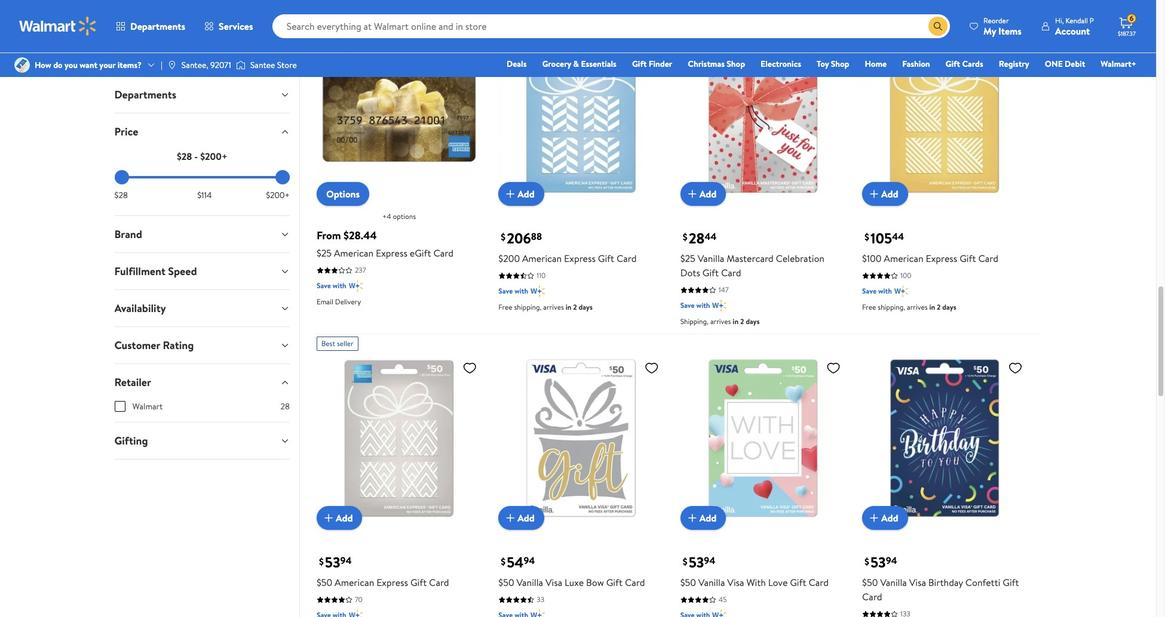 Task type: describe. For each thing, give the bounding box(es) containing it.
american for 53
[[335, 577, 374, 590]]

add to favorites list, $50 vanilla visa with love gift card image
[[826, 361, 841, 376]]

53 for $50 vanilla visa birthday confetti gift card
[[871, 553, 886, 573]]

vanilla for $50 vanilla visa with love gift card
[[698, 577, 725, 590]]

departments button
[[105, 76, 299, 113]]

rating
[[163, 338, 194, 353]]

add to cart image for "$50 vanilla visa with love gift card" image
[[685, 512, 700, 526]]

add to favorites list, $50 vanilla visa birthday confetti gift card image
[[1008, 361, 1023, 376]]

$50 for $50 american express gift card
[[317, 577, 332, 590]]

$100 american express gift card
[[862, 252, 998, 265]]

shipping, for 206
[[514, 302, 542, 313]]

$28 - $200+
[[177, 150, 227, 163]]

options
[[393, 212, 416, 222]]

110
[[537, 271, 546, 281]]

add for add to cart icon related to $50 vanilla visa luxe bow gift card image
[[518, 512, 535, 525]]

add button for $200 american express gift card "image"
[[499, 182, 544, 206]]

6 $187.37
[[1118, 13, 1136, 38]]

$50 for $50 vanilla visa with love gift card
[[680, 577, 696, 590]]

shipping, arrives in 2 days
[[680, 317, 760, 327]]

2 for 105
[[937, 302, 941, 313]]

visa for with
[[727, 577, 744, 590]]

$25 inside $25 vanilla mastercard celebration dots gift card
[[680, 252, 695, 265]]

electronics link
[[755, 57, 807, 71]]

p
[[1090, 15, 1094, 25]]

deals link
[[501, 57, 532, 71]]

1 horizontal spatial arrives
[[710, 317, 731, 327]]

add to favorites list, $200 american express gift card image
[[645, 36, 659, 51]]

availability
[[114, 301, 166, 316]]

walmart plus image for 105
[[894, 286, 908, 298]]

206
[[507, 228, 531, 249]]

 image for santee, 92071
[[167, 60, 177, 70]]

express for 105
[[926, 252, 957, 265]]

save with for 206
[[499, 286, 528, 296]]

availability tab
[[105, 290, 299, 327]]

$50 for $50 vanilla visa birthday confetti gift card
[[862, 577, 878, 590]]

departments tab
[[105, 76, 299, 113]]

walmart plus image for $25 vanilla mastercard celebration dots gift card
[[713, 300, 727, 312]]

add button for $100 american express gift card image
[[862, 182, 908, 206]]

confetti
[[965, 577, 1001, 590]]

free for 206
[[499, 302, 512, 313]]

one
[[1045, 58, 1063, 70]]

Walmart Site-Wide search field
[[272, 14, 950, 38]]

1 vertical spatial 28
[[281, 401, 290, 413]]

$200
[[499, 252, 520, 265]]

$25 american express egift card image
[[317, 31, 482, 197]]

94 for $50 vanilla visa luxe bow gift card
[[524, 555, 535, 568]]

$25 vanilla mastercard celebration dots gift card image
[[680, 31, 846, 197]]

add for add to cart icon corresponding to $50 american express gift card image
[[336, 512, 353, 525]]

how do you want your items?
[[35, 59, 142, 71]]

add to favorites list, $25 american express egift card image
[[463, 36, 477, 51]]

add to favorites list, $50 american express gift card image
[[463, 361, 477, 376]]

add button for $50 vanilla visa birthday confetti gift card image
[[862, 507, 908, 531]]

|
[[161, 59, 162, 71]]

american for 105
[[884, 252, 924, 265]]

walmart
[[132, 401, 163, 413]]

essentials
[[581, 58, 617, 70]]

customer rating button
[[105, 327, 299, 364]]

add to cart image for $50 vanilla visa luxe bow gift card image
[[503, 512, 518, 526]]

love
[[768, 577, 788, 590]]

$25 vanilla mastercard celebration dots gift card
[[680, 252, 825, 280]]

brand
[[114, 227, 142, 242]]

express for 206
[[564, 252, 596, 265]]

$ for $200 american express gift card
[[501, 231, 506, 244]]

services
[[219, 20, 253, 33]]

$ 54 94
[[501, 553, 535, 573]]

dots
[[680, 267, 700, 280]]

card inside from $28.44 $25 american express egift card
[[433, 247, 453, 260]]

add button for $50 american express gift card image
[[317, 507, 362, 531]]

1 horizontal spatial days
[[746, 317, 760, 327]]

$ for $50 american express gift card
[[319, 555, 324, 569]]

birthday
[[928, 577, 963, 590]]

$200 american express gift card
[[499, 252, 637, 265]]

brand button
[[105, 216, 299, 253]]

147
[[719, 285, 729, 295]]

45
[[719, 595, 727, 606]]

$50 for $50 vanilla visa luxe bow gift card
[[499, 577, 514, 590]]

save for 206
[[499, 286, 513, 296]]

luxe
[[565, 577, 584, 590]]

price tab
[[105, 114, 299, 150]]

santee
[[250, 59, 275, 71]]

33
[[537, 595, 544, 606]]

how
[[35, 59, 51, 71]]

retailer
[[114, 375, 151, 390]]

$200 american express gift card image
[[499, 31, 664, 197]]

one debit link
[[1040, 57, 1091, 71]]

fulfillment speed
[[114, 264, 197, 279]]

44 for 105
[[892, 230, 904, 244]]

gift inside $50 vanilla visa birthday confetti gift card
[[1003, 577, 1019, 590]]

best seller for 28
[[685, 14, 717, 24]]

seller for 53
[[337, 339, 354, 349]]

$50 vanilla visa with love gift card
[[680, 577, 829, 590]]

from $28.44 $25 american express egift card
[[317, 228, 453, 260]]

$28 for $28 - $200+
[[177, 150, 192, 163]]

in for 105
[[929, 302, 935, 313]]

gifting button
[[105, 423, 299, 460]]

toy shop link
[[811, 57, 855, 71]]

best for 28
[[685, 14, 699, 24]]

card inside $50 vanilla visa birthday confetti gift card
[[862, 591, 882, 604]]

with for 206
[[515, 286, 528, 296]]

days for 206
[[579, 302, 593, 313]]

grocery & essentials
[[542, 58, 617, 70]]

fashion link
[[897, 57, 935, 71]]

from
[[317, 228, 341, 243]]

best seller for 53
[[321, 339, 354, 349]]

walmart+
[[1101, 58, 1137, 70]]

44 for 28
[[705, 230, 717, 244]]

0 horizontal spatial $200+
[[200, 150, 227, 163]]

reorder my items
[[984, 15, 1022, 37]]

free shipping, arrives in 2 days for 105
[[862, 302, 956, 313]]

services button
[[195, 12, 263, 41]]

add for "$50 vanilla visa with love gift card" image's add to cart icon
[[700, 512, 717, 525]]

1 horizontal spatial in
[[733, 317, 739, 327]]

$ 206 88
[[501, 228, 542, 249]]

vanilla for $50 vanilla visa luxe bow gift card
[[517, 577, 543, 590]]

reorder
[[984, 15, 1009, 25]]

express inside from $28.44 $25 american express egift card
[[376, 247, 407, 260]]

customer
[[114, 338, 160, 353]]

your
[[99, 59, 116, 71]]

departments inside dropdown button
[[114, 87, 176, 102]]

items
[[999, 24, 1022, 37]]

$100 american express gift card image
[[862, 31, 1027, 197]]

walmart plus image for $50 vanilla visa with love gift card
[[713, 610, 727, 618]]

94 for $50 american express gift card
[[340, 555, 352, 568]]

santee, 92071
[[182, 59, 231, 71]]

walmart plus image for 54
[[531, 610, 545, 618]]

gift cards
[[946, 58, 983, 70]]

add to cart image for $25 vanilla mastercard celebration dots gift card image on the right top of page
[[685, 187, 700, 201]]

$100
[[862, 252, 882, 265]]

christmas shop link
[[683, 57, 751, 71]]

arrives for 105
[[907, 302, 928, 313]]

debit
[[1065, 58, 1085, 70]]

&
[[573, 58, 579, 70]]

gifting tab
[[105, 423, 299, 460]]

1 horizontal spatial $200+
[[266, 189, 290, 201]]

$ for $50 vanilla visa birthday confetti gift card
[[865, 555, 869, 569]]

add to favorites list, $50 vanilla visa luxe bow gift card image
[[645, 361, 659, 376]]

add button for $50 vanilla visa luxe bow gift card image
[[499, 507, 544, 531]]

fulfillment speed button
[[105, 253, 299, 290]]

fashion
[[902, 58, 930, 70]]

options
[[326, 188, 360, 201]]

 image for santee store
[[236, 59, 246, 71]]

save with for 28
[[680, 301, 710, 311]]

christmas
[[688, 58, 725, 70]]

88
[[531, 230, 542, 244]]

card inside $25 vanilla mastercard celebration dots gift card
[[721, 267, 741, 280]]

walmart image
[[19, 17, 97, 36]]



Task type: locate. For each thing, give the bounding box(es) containing it.
free shipping, arrives in 2 days
[[499, 302, 593, 313], [862, 302, 956, 313]]

shipping, down 110
[[514, 302, 542, 313]]

save down $100
[[862, 286, 877, 296]]

1 vertical spatial best seller
[[321, 339, 354, 349]]

add to cart image
[[503, 187, 518, 201], [867, 187, 881, 201], [867, 512, 881, 526]]

visa inside $50 vanilla visa birthday confetti gift card
[[909, 577, 926, 590]]

customer rating tab
[[105, 327, 299, 364]]

$28 left -
[[177, 150, 192, 163]]

94 for $50 vanilla visa birthday confetti gift card
[[886, 555, 897, 568]]

2 shipping, from the left
[[878, 302, 905, 313]]

best seller
[[685, 14, 717, 24], [321, 339, 354, 349]]

54
[[507, 553, 524, 573]]

1 shipping, from the left
[[514, 302, 542, 313]]

3 $50 from the left
[[680, 577, 696, 590]]

home link
[[860, 57, 892, 71]]

seller up christmas
[[701, 14, 717, 24]]

0 horizontal spatial 2
[[573, 302, 577, 313]]

days for 105
[[943, 302, 956, 313]]

1 horizontal spatial walmart plus image
[[894, 286, 908, 298]]

search icon image
[[933, 22, 943, 31]]

walmart plus image down 100 at the right top of the page
[[894, 286, 908, 298]]

email
[[317, 297, 333, 307]]

0 horizontal spatial in
[[566, 302, 572, 313]]

save up email at the top
[[317, 281, 331, 291]]

best up christmas
[[685, 14, 699, 24]]

1 $ 53 94 from the left
[[319, 553, 352, 573]]

fulfillment speed tab
[[105, 253, 299, 290]]

visa
[[545, 577, 562, 590], [727, 577, 744, 590], [909, 577, 926, 590]]

with up shipping,
[[696, 301, 710, 311]]

santee,
[[182, 59, 208, 71]]

account
[[1055, 24, 1090, 37]]

add button for $25 vanilla mastercard celebration dots gift card image on the right top of page
[[680, 182, 726, 206]]

speed
[[168, 264, 197, 279]]

add to cart image for 105
[[867, 187, 881, 201]]

one debit
[[1045, 58, 1085, 70]]

visa left with
[[727, 577, 744, 590]]

american inside from $28.44 $25 american express egift card
[[334, 247, 374, 260]]

1 horizontal spatial 44
[[892, 230, 904, 244]]

free down $100
[[862, 302, 876, 313]]

 image for how do you want your items?
[[14, 57, 30, 73]]

walmart plus image down 33
[[531, 610, 545, 618]]

in right shipping,
[[733, 317, 739, 327]]

$50 vanilla visa birthday confetti gift card image
[[862, 356, 1027, 521]]

walmart plus image for $200 american express gift card
[[531, 286, 545, 298]]

3 $ 53 94 from the left
[[865, 553, 897, 573]]

retailer tab
[[105, 364, 299, 401]]

deals
[[507, 58, 527, 70]]

shipping, down 100 at the right top of the page
[[878, 302, 905, 313]]

vanilla left birthday
[[880, 577, 907, 590]]

american up 100 at the right top of the page
[[884, 252, 924, 265]]

$50 vanilla visa luxe bow gift card
[[499, 577, 645, 590]]

2 44 from the left
[[892, 230, 904, 244]]

0 horizontal spatial shop
[[727, 58, 745, 70]]

0 vertical spatial seller
[[701, 14, 717, 24]]

$50 american express gift card image
[[317, 356, 482, 521]]

walmart plus image
[[349, 280, 363, 292], [531, 286, 545, 298], [713, 300, 727, 312], [349, 610, 363, 618], [713, 610, 727, 618]]

$ for $100 american express gift card
[[865, 231, 869, 244]]

1 vertical spatial $200+
[[266, 189, 290, 201]]

american up 237
[[334, 247, 374, 260]]

arrives for 206
[[543, 302, 564, 313]]

$ inside $ 28 44
[[683, 231, 688, 244]]

finder
[[649, 58, 672, 70]]

shipping, for 105
[[878, 302, 905, 313]]

grocery & essentials link
[[537, 57, 622, 71]]

store
[[277, 59, 297, 71]]

fulfillment
[[114, 264, 165, 279]]

walmart plus image down 45
[[713, 610, 727, 618]]

2 53 from the left
[[689, 553, 704, 573]]

walmart plus image up shipping, arrives in 2 days
[[713, 300, 727, 312]]

$28
[[177, 150, 192, 163], [114, 189, 128, 201]]

vanilla for $25 vanilla mastercard celebration dots gift card
[[698, 252, 724, 265]]

$ for $50 vanilla visa luxe bow gift card
[[501, 555, 506, 569]]

best
[[685, 14, 699, 24], [321, 339, 335, 349]]

2 94 from the left
[[524, 555, 535, 568]]

$ inside $ 206 88
[[501, 231, 506, 244]]

walmart plus image down 237
[[349, 280, 363, 292]]

$50 vanilla visa luxe bow gift card image
[[499, 356, 664, 521]]

free shipping, arrives in 2 days down 110
[[499, 302, 593, 313]]

2 $50 from the left
[[499, 577, 514, 590]]

2 horizontal spatial visa
[[909, 577, 926, 590]]

2 free from the left
[[862, 302, 876, 313]]

1 horizontal spatial  image
[[167, 60, 177, 70]]

grocery
[[542, 58, 571, 70]]

add for add to cart icon for $25 vanilla mastercard celebration dots gift card image on the right top of page
[[700, 188, 717, 201]]

gift cards link
[[940, 57, 989, 71]]

None checkbox
[[114, 402, 125, 412]]

94 up "$50 vanilla visa with love gift card"
[[704, 555, 715, 568]]

0 horizontal spatial $ 53 94
[[319, 553, 352, 573]]

$28 up brand
[[114, 189, 128, 201]]

44 inside $ 28 44
[[705, 230, 717, 244]]

arrives
[[543, 302, 564, 313], [907, 302, 928, 313], [710, 317, 731, 327]]

$25 down from
[[317, 247, 332, 260]]

with down the $200
[[515, 286, 528, 296]]

$ 53 94 for $50 vanilla visa with love gift card
[[683, 553, 715, 573]]

$50 vanilla visa with love gift card image
[[680, 356, 846, 521]]

express
[[376, 247, 407, 260], [564, 252, 596, 265], [926, 252, 957, 265], [377, 577, 408, 590]]

2 $ 53 94 from the left
[[683, 553, 715, 573]]

save for 28
[[680, 301, 695, 311]]

0 horizontal spatial seller
[[337, 339, 354, 349]]

1 horizontal spatial 53
[[689, 553, 704, 573]]

94 up $50 american express gift card
[[340, 555, 352, 568]]

arrives right shipping,
[[710, 317, 731, 327]]

1 horizontal spatial $ 53 94
[[683, 553, 715, 573]]

walmart plus image for $25 american express egift card
[[349, 280, 363, 292]]

celebration
[[776, 252, 825, 265]]

add button for "$50 vanilla visa with love gift card" image
[[680, 507, 726, 531]]

save with for 105
[[862, 286, 892, 296]]

best down email at the top
[[321, 339, 335, 349]]

kendall
[[1066, 15, 1088, 25]]

2 shop from the left
[[831, 58, 849, 70]]

with for 28
[[696, 301, 710, 311]]

$ for $50 vanilla visa with love gift card
[[683, 555, 688, 569]]

departments button
[[106, 12, 195, 41]]

shop right christmas
[[727, 58, 745, 70]]

$ inside the $ 54 94
[[501, 555, 506, 569]]

0 vertical spatial $28
[[177, 150, 192, 163]]

2
[[573, 302, 577, 313], [937, 302, 941, 313], [740, 317, 744, 327]]

add to cart image
[[685, 187, 700, 201], [321, 512, 336, 526], [503, 512, 518, 526], [685, 512, 700, 526]]

44 up $25 vanilla mastercard celebration dots gift card
[[705, 230, 717, 244]]

$25 inside from $28.44 $25 american express egift card
[[317, 247, 332, 260]]

my
[[984, 24, 996, 37]]

add for 206 add to cart image
[[518, 188, 535, 201]]

1 horizontal spatial 28
[[689, 228, 705, 249]]

$ 53 94 for $50 vanilla visa birthday confetti gift card
[[865, 553, 897, 573]]

0 horizontal spatial free
[[499, 302, 512, 313]]

94 up $50 vanilla visa birthday confetti gift card
[[886, 555, 897, 568]]

1 horizontal spatial free
[[862, 302, 876, 313]]

0 vertical spatial walmart plus image
[[894, 286, 908, 298]]

$ for $25 vanilla mastercard celebration dots gift card
[[683, 231, 688, 244]]

shipping,
[[514, 302, 542, 313], [878, 302, 905, 313]]

94
[[340, 555, 352, 568], [524, 555, 535, 568], [704, 555, 715, 568], [886, 555, 897, 568]]

walmart plus image
[[894, 286, 908, 298], [531, 610, 545, 618]]

add for add to cart image corresponding to 105
[[881, 188, 898, 201]]

free down the $200
[[499, 302, 512, 313]]

2 down "$200 american express gift card"
[[573, 302, 577, 313]]

add to cart image for $50 american express gift card image
[[321, 512, 336, 526]]

2 horizontal spatial 2
[[937, 302, 941, 313]]

0 horizontal spatial $25
[[317, 247, 332, 260]]

70
[[355, 595, 363, 606]]

0 horizontal spatial 28
[[281, 401, 290, 413]]

2 visa from the left
[[727, 577, 744, 590]]

+4
[[382, 212, 391, 222]]

2 horizontal spatial arrives
[[907, 302, 928, 313]]

1 free shipping, arrives in 2 days from the left
[[499, 302, 593, 313]]

do
[[53, 59, 63, 71]]

2 horizontal spatial $ 53 94
[[865, 553, 897, 573]]

american up 110
[[522, 252, 562, 265]]

gift
[[632, 58, 647, 70], [946, 58, 960, 70], [598, 252, 614, 265], [960, 252, 976, 265], [703, 267, 719, 280], [410, 577, 427, 590], [606, 577, 623, 590], [790, 577, 806, 590], [1003, 577, 1019, 590]]

1 free from the left
[[499, 302, 512, 313]]

0 horizontal spatial free shipping, arrives in 2 days
[[499, 302, 593, 313]]

0 horizontal spatial 53
[[325, 553, 340, 573]]

1 horizontal spatial free shipping, arrives in 2 days
[[862, 302, 956, 313]]

departments inside popup button
[[130, 20, 185, 33]]

2 horizontal spatial 53
[[871, 553, 886, 573]]

0 horizontal spatial best
[[321, 339, 335, 349]]

with
[[747, 577, 766, 590]]

days down "$200 american express gift card"
[[579, 302, 593, 313]]

visa for birthday
[[909, 577, 926, 590]]

92071
[[210, 59, 231, 71]]

0 vertical spatial best
[[685, 14, 699, 24]]

$187.37
[[1118, 29, 1136, 38]]

registry link
[[994, 57, 1035, 71]]

2 horizontal spatial days
[[943, 302, 956, 313]]

free shipping, arrives in 2 days for 206
[[499, 302, 593, 313]]

3 visa from the left
[[909, 577, 926, 590]]

vanilla inside $25 vanilla mastercard celebration dots gift card
[[698, 252, 724, 265]]

0 horizontal spatial  image
[[14, 57, 30, 73]]

want
[[80, 59, 97, 71]]

1 vertical spatial departments
[[114, 87, 176, 102]]

1 horizontal spatial shipping,
[[878, 302, 905, 313]]

shop for toy shop
[[831, 58, 849, 70]]

vanilla inside $50 vanilla visa birthday confetti gift card
[[880, 577, 907, 590]]

visa left birthday
[[909, 577, 926, 590]]

0 horizontal spatial arrives
[[543, 302, 564, 313]]

days down $25 vanilla mastercard celebration dots gift card
[[746, 317, 760, 327]]

mastercard
[[727, 252, 774, 265]]

with for 105
[[878, 286, 892, 296]]

add to cart image for 206
[[503, 187, 518, 201]]

$50 american express gift card
[[317, 577, 449, 590]]

105
[[871, 228, 892, 249]]

cards
[[962, 58, 983, 70]]

1 $50 from the left
[[317, 577, 332, 590]]

email delivery
[[317, 297, 361, 307]]

registry
[[999, 58, 1029, 70]]

vanilla up 33
[[517, 577, 543, 590]]

2 for 206
[[573, 302, 577, 313]]

94 up $50 vanilla visa luxe bow gift card
[[524, 555, 535, 568]]

vanilla down $ 28 44
[[698, 252, 724, 265]]

2 right shipping,
[[740, 317, 744, 327]]

best seller down email delivery
[[321, 339, 354, 349]]

add button
[[499, 182, 544, 206], [680, 182, 726, 206], [862, 182, 908, 206], [317, 507, 362, 531], [499, 507, 544, 531], [680, 507, 726, 531], [862, 507, 908, 531]]

santee store
[[250, 59, 297, 71]]

3 53 from the left
[[871, 553, 886, 573]]

$200 range field
[[114, 176, 290, 179]]

0 horizontal spatial shipping,
[[514, 302, 542, 313]]

$ inside $ 105 44
[[865, 231, 869, 244]]

0 horizontal spatial visa
[[545, 577, 562, 590]]

$28 for $28
[[114, 189, 128, 201]]

1 shop from the left
[[727, 58, 745, 70]]

options link
[[317, 182, 369, 206]]

in down '$100 american express gift card'
[[929, 302, 935, 313]]

 image left how
[[14, 57, 30, 73]]

0 horizontal spatial best seller
[[321, 339, 354, 349]]

1 visa from the left
[[545, 577, 562, 590]]

with down $100
[[878, 286, 892, 296]]

retailer button
[[105, 364, 299, 401]]

save for 105
[[862, 286, 877, 296]]

save with
[[317, 281, 346, 291], [499, 286, 528, 296], [862, 286, 892, 296], [680, 301, 710, 311]]

1 vertical spatial $28
[[114, 189, 128, 201]]

delivery
[[335, 297, 361, 307]]

1 horizontal spatial $25
[[680, 252, 695, 265]]

walmart plus image for $50 american express gift card
[[349, 610, 363, 618]]

0 horizontal spatial $28
[[114, 189, 128, 201]]

seller
[[701, 14, 717, 24], [337, 339, 354, 349]]

visa for luxe
[[545, 577, 562, 590]]

american for 206
[[522, 252, 562, 265]]

0 horizontal spatial walmart plus image
[[531, 610, 545, 618]]

$50 inside $50 vanilla visa birthday confetti gift card
[[862, 577, 878, 590]]

44 inside $ 105 44
[[892, 230, 904, 244]]

arrives down 110
[[543, 302, 564, 313]]

save with down the $200
[[499, 286, 528, 296]]

$28.44
[[344, 228, 377, 243]]

44 up '$100 american express gift card'
[[892, 230, 904, 244]]

1 vertical spatial walmart plus image
[[531, 610, 545, 618]]

save up shipping,
[[680, 301, 695, 311]]

gift finder
[[632, 58, 672, 70]]

1 horizontal spatial $28
[[177, 150, 192, 163]]

add to favorites list, $25 vanilla mastercard celebration dots gift card image
[[826, 36, 841, 51]]

add to favorites list, $100 american express gift card image
[[1008, 36, 1023, 51]]

departments down items?
[[114, 87, 176, 102]]

53 for $50 vanilla visa with love gift card
[[689, 553, 704, 573]]

in down "$200 american express gift card"
[[566, 302, 572, 313]]

gift finder link
[[627, 57, 678, 71]]

53 for $50 american express gift card
[[325, 553, 340, 573]]

express for 53
[[377, 577, 408, 590]]

egift
[[410, 247, 431, 260]]

3 94 from the left
[[704, 555, 715, 568]]

price button
[[105, 114, 299, 150]]

0 vertical spatial departments
[[130, 20, 185, 33]]

walmart plus image down 110
[[531, 286, 545, 298]]

gift inside $25 vanilla mastercard celebration dots gift card
[[703, 267, 719, 280]]

customer rating
[[114, 338, 194, 353]]

100
[[901, 271, 912, 281]]

electronics
[[761, 58, 801, 70]]

0 vertical spatial 28
[[689, 228, 705, 249]]

gifting
[[114, 434, 148, 449]]

american up 70
[[335, 577, 374, 590]]

bow
[[586, 577, 604, 590]]

1 horizontal spatial best seller
[[685, 14, 717, 24]]

walmart plus image down 70
[[349, 610, 363, 618]]

1 44 from the left
[[705, 230, 717, 244]]

$25 up dots on the top of the page
[[680, 252, 695, 265]]

best seller up christmas
[[685, 14, 717, 24]]

1 horizontal spatial 2
[[740, 317, 744, 327]]

save with up shipping,
[[680, 301, 710, 311]]

save with up email at the top
[[317, 281, 346, 291]]

best for 53
[[321, 339, 335, 349]]

departments
[[130, 20, 185, 33], [114, 87, 176, 102]]

0 horizontal spatial days
[[579, 302, 593, 313]]

1 horizontal spatial visa
[[727, 577, 744, 590]]

free shipping, arrives in 2 days down 100 at the right top of the page
[[862, 302, 956, 313]]

vanilla for $50 vanilla visa birthday confetti gift card
[[880, 577, 907, 590]]

 image
[[14, 57, 30, 73], [236, 59, 246, 71], [167, 60, 177, 70]]

with
[[333, 281, 346, 291], [515, 286, 528, 296], [878, 286, 892, 296], [696, 301, 710, 311]]

1 vertical spatial seller
[[337, 339, 354, 349]]

departments up |
[[130, 20, 185, 33]]

in
[[566, 302, 572, 313], [929, 302, 935, 313], [733, 317, 739, 327]]

save down the $200
[[499, 286, 513, 296]]

seller down delivery
[[337, 339, 354, 349]]

2 horizontal spatial  image
[[236, 59, 246, 71]]

$50 vanilla visa birthday confetti gift card
[[862, 577, 1019, 604]]

 image right |
[[167, 60, 177, 70]]

shop for christmas shop
[[727, 58, 745, 70]]

brand tab
[[105, 216, 299, 253]]

arrives down 100 at the right top of the page
[[907, 302, 928, 313]]

save with down $100
[[862, 286, 892, 296]]

1 horizontal spatial shop
[[831, 58, 849, 70]]

1 94 from the left
[[340, 555, 352, 568]]

4 94 from the left
[[886, 555, 897, 568]]

94 for $50 vanilla visa with love gift card
[[704, 555, 715, 568]]

with up email delivery
[[333, 281, 346, 291]]

4 $50 from the left
[[862, 577, 878, 590]]

you
[[65, 59, 78, 71]]

 image right 92071
[[236, 59, 246, 71]]

1 horizontal spatial best
[[685, 14, 699, 24]]

in for 206
[[566, 302, 572, 313]]

$25
[[317, 247, 332, 260], [680, 252, 695, 265]]

$ 53 94 for $50 american express gift card
[[319, 553, 352, 573]]

Search search field
[[272, 14, 950, 38]]

2 free shipping, arrives in 2 days from the left
[[862, 302, 956, 313]]

0 vertical spatial $200+
[[200, 150, 227, 163]]

0 horizontal spatial 44
[[705, 230, 717, 244]]

1 horizontal spatial seller
[[701, 14, 717, 24]]

2 down '$100 american express gift card'
[[937, 302, 941, 313]]

hi, kendall p account
[[1055, 15, 1094, 37]]

seller for 28
[[701, 14, 717, 24]]

6
[[1130, 13, 1134, 23]]

walmart+ link
[[1095, 57, 1142, 71]]

1 vertical spatial best
[[321, 339, 335, 349]]

94 inside the $ 54 94
[[524, 555, 535, 568]]

shop right "toy"
[[831, 58, 849, 70]]

christmas shop
[[688, 58, 745, 70]]

free for 105
[[862, 302, 876, 313]]

1 53 from the left
[[325, 553, 340, 573]]

vanilla up 45
[[698, 577, 725, 590]]

days down '$100 american express gift card'
[[943, 302, 956, 313]]

visa left luxe
[[545, 577, 562, 590]]

2 horizontal spatial in
[[929, 302, 935, 313]]

$28 range field
[[114, 176, 290, 179]]

0 vertical spatial best seller
[[685, 14, 717, 24]]

$50
[[317, 577, 332, 590], [499, 577, 514, 590], [680, 577, 696, 590], [862, 577, 878, 590]]



Task type: vqa. For each thing, say whether or not it's contained in the screenshot.
the 'gift' to the left
no



